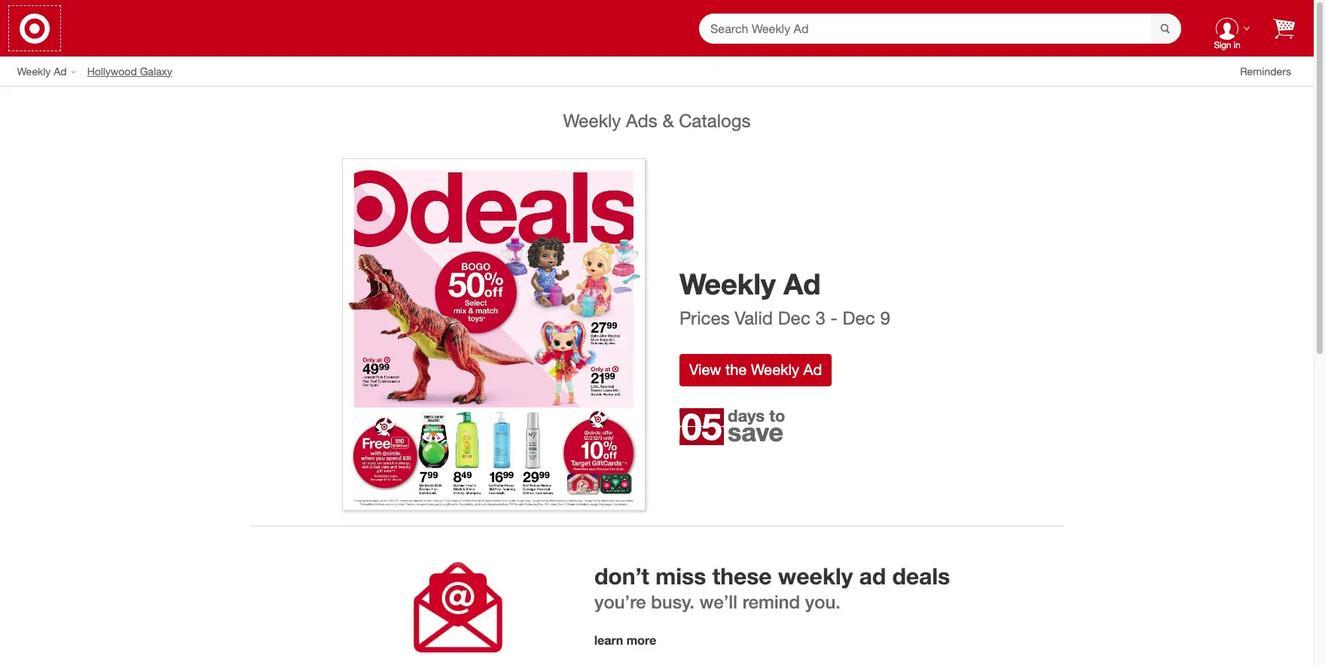 Task type: locate. For each thing, give the bounding box(es) containing it.
1 dec from the left
[[778, 307, 811, 329]]

weekly ads & catalogs
[[563, 109, 751, 132]]

ad up 3
[[784, 267, 821, 302]]

catalogs
[[679, 109, 751, 132]]

form
[[699, 13, 1182, 45]]

1 vertical spatial ad
[[784, 267, 821, 302]]

ad
[[54, 64, 67, 77], [784, 267, 821, 302], [804, 360, 822, 379]]

dec
[[778, 307, 811, 329], [843, 307, 876, 329]]

2 vertical spatial ad
[[804, 360, 822, 379]]

galaxy
[[140, 64, 172, 77]]

weekly up prices
[[680, 267, 776, 302]]

dec right -
[[843, 307, 876, 329]]

ad down 3
[[804, 360, 822, 379]]

to
[[770, 406, 786, 426]]

view your cart on target.com image
[[1274, 18, 1296, 39]]

ad inside weekly ad prices valid dec 3 - dec 9
[[784, 267, 821, 302]]

weekly for weekly ad prices valid dec 3 - dec 9
[[680, 267, 776, 302]]

reminders
[[1241, 64, 1292, 77]]

sign in
[[1214, 39, 1241, 51]]

don't miss these weekly ad deals. you're busy. we'll remind you. sign up now. image
[[265, 527, 1050, 665]]

weekly
[[17, 64, 51, 77], [563, 109, 621, 132], [680, 267, 776, 302], [751, 360, 800, 379]]

prices
[[680, 307, 730, 329]]

sign
[[1214, 39, 1232, 51]]

weekly inside button
[[751, 360, 800, 379]]

9
[[881, 307, 891, 329]]

weekly ad prices valid dec 3 - dec 9
[[680, 267, 891, 329]]

ad for weekly ad prices valid dec 3 - dec 9
[[784, 267, 821, 302]]

0 horizontal spatial dec
[[778, 307, 811, 329]]

hollywood
[[87, 64, 137, 77]]

weekly left ads
[[563, 109, 621, 132]]

weekly inside weekly ad prices valid dec 3 - dec 9
[[680, 267, 776, 302]]

view the weekly ad button
[[680, 354, 832, 386]]

ad inside button
[[804, 360, 822, 379]]

weekly ad
[[17, 64, 67, 77]]

ad left hollywood
[[54, 64, 67, 77]]

save
[[728, 417, 784, 448]]

05
[[682, 405, 722, 449]]

hollywood galaxy
[[87, 64, 172, 77]]

weekly down go to target.com image
[[17, 64, 51, 77]]

2 dec from the left
[[843, 307, 876, 329]]

weekly right the
[[751, 360, 800, 379]]

1 horizontal spatial dec
[[843, 307, 876, 329]]

0 vertical spatial ad
[[54, 64, 67, 77]]

view the weekly ad image
[[342, 159, 646, 511]]

dec left 3
[[778, 307, 811, 329]]

the
[[726, 360, 747, 379]]



Task type: describe. For each thing, give the bounding box(es) containing it.
hollywood galaxy link
[[87, 64, 184, 79]]

go to target.com image
[[20, 13, 50, 43]]

days
[[728, 406, 765, 426]]

&
[[663, 109, 674, 132]]

05 days to
[[682, 405, 786, 449]]

ads
[[626, 109, 658, 132]]

view
[[690, 360, 722, 379]]

Search Weekly Ad search field
[[699, 13, 1182, 45]]

weekly ad link
[[17, 64, 87, 79]]

weekly for weekly ads & catalogs
[[563, 109, 621, 132]]

reminders link
[[1241, 64, 1303, 79]]

in
[[1234, 39, 1241, 51]]

ad for weekly ad
[[54, 64, 67, 77]]

valid
[[735, 307, 773, 329]]

weekly for weekly ad
[[17, 64, 51, 77]]

-
[[831, 307, 838, 329]]

view the weekly ad
[[690, 360, 822, 379]]

3
[[816, 307, 826, 329]]

sign in link
[[1204, 4, 1251, 52]]



Task type: vqa. For each thing, say whether or not it's contained in the screenshot.
second CA from right
no



